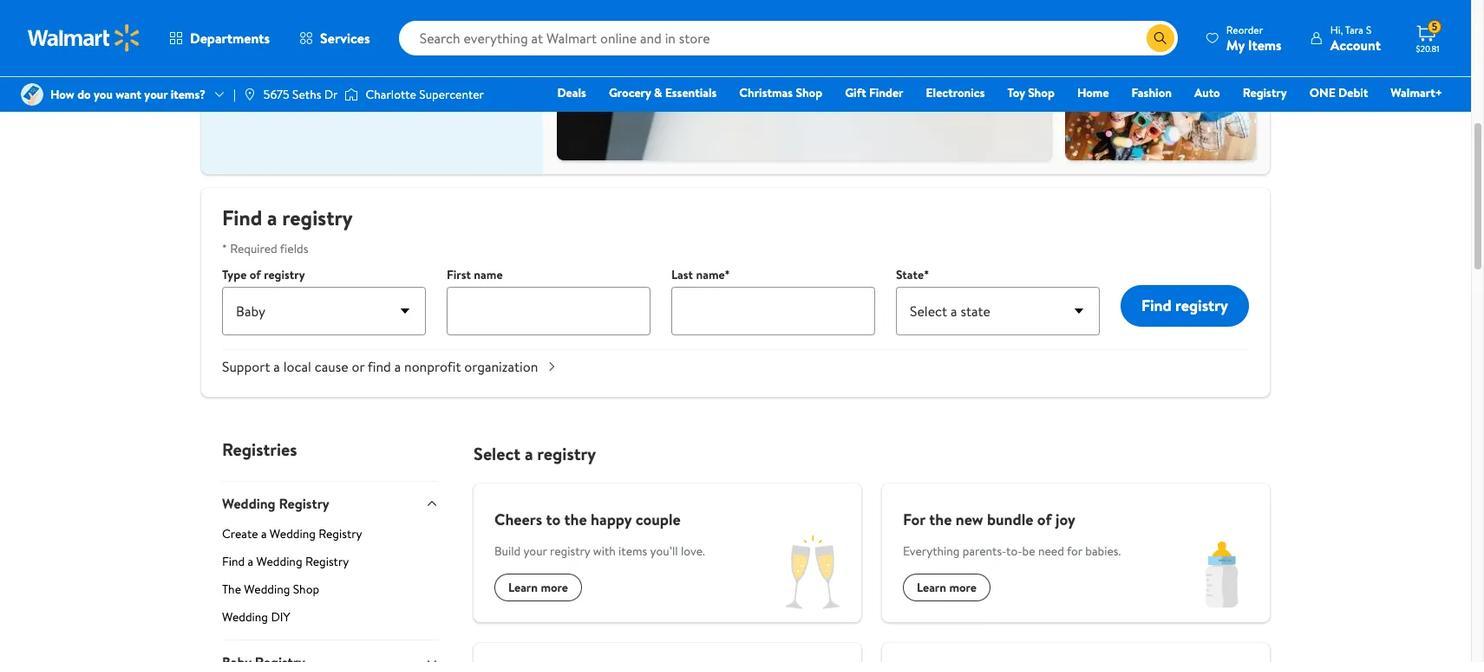 Task type: locate. For each thing, give the bounding box(es) containing it.
departments button
[[154, 17, 285, 59]]

1 vertical spatial find
[[1141, 295, 1172, 316]]

a right find
[[394, 357, 401, 376]]

your right want
[[144, 86, 168, 103]]

learn for for
[[917, 579, 946, 597]]

learn
[[508, 579, 538, 597], [917, 579, 946, 597]]

registry for find
[[282, 203, 353, 232]]

more
[[541, 579, 568, 597], [949, 579, 977, 597]]

cheers to the happy couple. build your registry with items you'll love. learn more. image
[[766, 527, 861, 623]]

diy
[[271, 609, 290, 627]]

find a registry * required fields
[[222, 203, 353, 258]]

a up required
[[267, 203, 277, 232]]

0 horizontal spatial the
[[564, 509, 587, 531]]

0 vertical spatial of
[[250, 266, 261, 284]]

1 more from the left
[[541, 579, 568, 597]]

1 vertical spatial your
[[523, 543, 547, 560]]

find inside find a registry * required fields
[[222, 203, 262, 232]]

1 horizontal spatial the
[[929, 509, 952, 531]]

how
[[50, 86, 74, 103]]

gifts for life's big moments. make celebrations special with a walmart registry. create your registry. manage a registry. image
[[543, 0, 1270, 174]]

0 horizontal spatial learn more
[[508, 579, 568, 597]]

seths
[[292, 86, 321, 103]]

your right build
[[523, 543, 547, 560]]

 image left how
[[21, 83, 43, 106]]

registry inside find a registry * required fields
[[282, 203, 353, 232]]

departments
[[190, 29, 270, 48]]

a left local
[[274, 357, 280, 376]]

wedding up create
[[222, 494, 276, 513]]

1 horizontal spatial shop
[[796, 84, 822, 101]]

walmart+ link
[[1383, 83, 1450, 102]]

to
[[546, 509, 561, 531]]

reorder
[[1226, 22, 1263, 37]]

build your registry with items you'll love.
[[494, 543, 705, 560]]

one debit
[[1310, 84, 1368, 101]]

cheers
[[494, 509, 542, 531]]

account
[[1330, 35, 1381, 54]]

learn more
[[508, 579, 568, 597], [917, 579, 977, 597]]

0 horizontal spatial more
[[541, 579, 568, 597]]

wedding registry button
[[222, 481, 439, 526]]

wedding inside dropdown button
[[222, 494, 276, 513]]

find inside button
[[1141, 295, 1172, 316]]

cause
[[315, 357, 348, 376]]

everything parents-to-be need for babies.
[[903, 543, 1121, 560]]

1 horizontal spatial more
[[949, 579, 977, 597]]

select a registry
[[474, 442, 596, 466]]

learn more down build
[[508, 579, 568, 597]]

happy
[[591, 509, 632, 531]]

walmart image
[[28, 24, 141, 52]]

or
[[352, 357, 364, 376]]

a right select
[[525, 442, 533, 466]]

the right for
[[929, 509, 952, 531]]

dr
[[324, 86, 338, 103]]

 image
[[21, 83, 43, 106], [243, 88, 257, 101]]

1 horizontal spatial learn
[[917, 579, 946, 597]]

Search search field
[[399, 21, 1178, 56]]

learn more button down build
[[494, 574, 582, 602]]

1 learn from the left
[[508, 579, 538, 597]]

you
[[94, 86, 113, 103]]

shop for toy shop
[[1028, 84, 1055, 101]]

learn more button
[[494, 574, 582, 602], [903, 574, 991, 602]]

registry inside button
[[1175, 295, 1228, 316]]

state*
[[896, 266, 929, 284]]

0 horizontal spatial your
[[144, 86, 168, 103]]

1 learn more button from the left
[[494, 574, 582, 602]]

auto
[[1194, 84, 1220, 101]]

charlotte
[[366, 86, 416, 103]]

registry for select
[[537, 442, 596, 466]]

0 horizontal spatial learn more button
[[494, 574, 582, 602]]

last name*
[[671, 266, 730, 284]]

registry link
[[1235, 83, 1295, 102]]

5
[[1432, 19, 1437, 34]]

shop down find a wedding registry link
[[293, 581, 319, 599]]

2 vertical spatial find
[[222, 554, 245, 571]]

a for select a registry
[[525, 442, 533, 466]]

christmas shop
[[739, 84, 822, 101]]

0 vertical spatial find
[[222, 203, 262, 232]]

for
[[1067, 543, 1082, 560]]

create
[[222, 526, 258, 543]]

1 horizontal spatial learn more button
[[903, 574, 991, 602]]

registry up create a wedding registry
[[279, 494, 329, 513]]

a down create
[[248, 554, 253, 571]]

registry for build
[[550, 543, 590, 560]]

1 learn more from the left
[[508, 579, 568, 597]]

shop right christmas
[[796, 84, 822, 101]]

nonprofit
[[404, 357, 461, 376]]

wedding
[[222, 494, 276, 513], [270, 526, 316, 543], [256, 554, 302, 571], [244, 581, 290, 599], [222, 609, 268, 627]]

1 horizontal spatial learn more
[[917, 579, 977, 597]]

create a wedding registry
[[222, 526, 362, 543]]

services
[[320, 29, 370, 48]]

fashion link
[[1124, 83, 1180, 102]]

1 vertical spatial of
[[1037, 509, 1052, 531]]

0 horizontal spatial  image
[[21, 83, 43, 106]]

of right 'type'
[[250, 266, 261, 284]]

a inside find a registry * required fields
[[267, 203, 277, 232]]

learn more button down everything
[[903, 574, 991, 602]]

2 learn more button from the left
[[903, 574, 991, 602]]

2 learn from the left
[[917, 579, 946, 597]]

do
[[77, 86, 91, 103]]

5675 seths dr
[[264, 86, 338, 103]]

toy shop link
[[1000, 83, 1062, 102]]

items
[[619, 543, 647, 560]]

wedding up find a wedding registry
[[270, 526, 316, 543]]

find
[[222, 203, 262, 232], [1141, 295, 1172, 316], [222, 554, 245, 571]]

one debit link
[[1302, 83, 1376, 102]]

of
[[250, 266, 261, 284], [1037, 509, 1052, 531]]

shop
[[796, 84, 822, 101], [1028, 84, 1055, 101], [293, 581, 319, 599]]

more down the parents-
[[949, 579, 977, 597]]

shop right "toy"
[[1028, 84, 1055, 101]]

your
[[144, 86, 168, 103], [523, 543, 547, 560]]

a right create
[[261, 526, 267, 543]]

tara
[[1345, 22, 1364, 37]]

 image for 5675
[[243, 88, 257, 101]]

wedding up the wedding shop
[[256, 554, 302, 571]]

how do you want your items?
[[50, 86, 206, 103]]

registry
[[282, 203, 353, 232], [264, 266, 305, 284], [1175, 295, 1228, 316], [537, 442, 596, 466], [550, 543, 590, 560]]

learn down build
[[508, 579, 538, 597]]

1 horizontal spatial  image
[[243, 88, 257, 101]]

0 vertical spatial your
[[144, 86, 168, 103]]

one
[[1310, 84, 1336, 101]]

learn more down everything
[[917, 579, 977, 597]]

2 learn more from the left
[[917, 579, 977, 597]]

 image
[[345, 86, 359, 103]]

the right to
[[564, 509, 587, 531]]

of left joy
[[1037, 509, 1052, 531]]

local
[[283, 357, 311, 376]]

registry up find a wedding registry link
[[319, 526, 362, 543]]

registry for type
[[264, 266, 305, 284]]

more for new
[[949, 579, 977, 597]]

want
[[116, 86, 141, 103]]

to-
[[1006, 543, 1022, 560]]

home
[[1077, 84, 1109, 101]]

2 horizontal spatial shop
[[1028, 84, 1055, 101]]

first name
[[447, 266, 503, 284]]

deals
[[557, 84, 586, 101]]

wedding down the
[[222, 609, 268, 627]]

s
[[1366, 22, 1372, 37]]

0 horizontal spatial of
[[250, 266, 261, 284]]

 image right |
[[243, 88, 257, 101]]

the
[[564, 509, 587, 531], [929, 509, 952, 531]]

0 horizontal spatial learn
[[508, 579, 538, 597]]

finder
[[869, 84, 903, 101]]

2 more from the left
[[949, 579, 977, 597]]

gift
[[845, 84, 866, 101]]

essentials
[[665, 84, 717, 101]]

learn down everything
[[917, 579, 946, 597]]

deals link
[[549, 83, 594, 102]]

need
[[1038, 543, 1064, 560]]

type of registry
[[222, 266, 305, 284]]

more down build your registry with items you'll love.
[[541, 579, 568, 597]]

shop for christmas shop
[[796, 84, 822, 101]]

electronics link
[[918, 83, 993, 102]]



Task type: describe. For each thing, give the bounding box(es) containing it.
First name text field
[[447, 287, 651, 336]]

hi,
[[1330, 22, 1343, 37]]

learn more button for the
[[903, 574, 991, 602]]

love.
[[681, 543, 705, 560]]

$20.81
[[1416, 43, 1439, 55]]

you'll
[[650, 543, 678, 560]]

last
[[671, 266, 693, 284]]

grocery & essentials
[[609, 84, 717, 101]]

home link
[[1069, 83, 1117, 102]]

learn more for to
[[508, 579, 568, 597]]

2 the from the left
[[929, 509, 952, 531]]

registry inside dropdown button
[[279, 494, 329, 513]]

wedding up "wedding diy"
[[244, 581, 290, 599]]

be
[[1022, 543, 1035, 560]]

support
[[222, 357, 270, 376]]

select
[[474, 442, 521, 466]]

charlotte supercenter
[[366, 86, 484, 103]]

support a local cause or find a nonprofit organization link
[[222, 350, 1249, 376]]

for the new bundle of joy. everything parents-to-be need for babies. learn more image
[[1174, 527, 1270, 623]]

debit
[[1338, 84, 1368, 101]]

the wedding shop
[[222, 581, 319, 599]]

the
[[222, 581, 241, 599]]

for
[[903, 509, 925, 531]]

my
[[1226, 35, 1245, 54]]

gift finder
[[845, 84, 903, 101]]

find registry button
[[1121, 285, 1249, 327]]

toy
[[1007, 84, 1025, 101]]

wedding registry
[[222, 494, 329, 513]]

find for registry
[[222, 203, 262, 232]]

for the new bundle of joy
[[903, 509, 1076, 531]]

1 horizontal spatial your
[[523, 543, 547, 560]]

learn more button for to
[[494, 574, 582, 602]]

registry down items
[[1243, 84, 1287, 101]]

gift finder link
[[837, 83, 911, 102]]

Last name* text field
[[671, 287, 875, 336]]

create a wedding registry link
[[222, 526, 439, 550]]

find
[[368, 357, 391, 376]]

joy
[[1056, 509, 1076, 531]]

walmart+
[[1391, 84, 1442, 101]]

hi, tara s account
[[1330, 22, 1381, 54]]

name*
[[696, 266, 730, 284]]

type
[[222, 266, 247, 284]]

parents-
[[963, 543, 1006, 560]]

learn for cheers
[[508, 579, 538, 597]]

with
[[593, 543, 616, 560]]

the wedding shop link
[[222, 581, 439, 606]]

christmas shop link
[[732, 83, 830, 102]]

learn more for the
[[917, 579, 977, 597]]

supercenter
[[419, 86, 484, 103]]

services button
[[285, 17, 385, 59]]

more for the
[[541, 579, 568, 597]]

0 horizontal spatial shop
[[293, 581, 319, 599]]

5 $20.81
[[1416, 19, 1439, 55]]

first
[[447, 266, 471, 284]]

support a local cause or find a nonprofit organization
[[222, 357, 538, 376]]

1 the from the left
[[564, 509, 587, 531]]

grocery
[[609, 84, 651, 101]]

&
[[654, 84, 662, 101]]

couple
[[635, 509, 681, 531]]

a for support a local cause or find a nonprofit organization
[[274, 357, 280, 376]]

a for find a registry * required fields
[[267, 203, 277, 232]]

new
[[956, 509, 983, 531]]

everything
[[903, 543, 960, 560]]

registry down the create a wedding registry link at the bottom of page
[[305, 554, 349, 571]]

organization
[[464, 357, 538, 376]]

items?
[[171, 86, 206, 103]]

build
[[494, 543, 521, 560]]

wedding diy
[[222, 609, 290, 627]]

cheers to the happy couple
[[494, 509, 681, 531]]

|
[[233, 86, 236, 103]]

bundle
[[987, 509, 1034, 531]]

reorder my items
[[1226, 22, 1282, 54]]

electronics
[[926, 84, 985, 101]]

Walmart Site-Wide search field
[[399, 21, 1178, 56]]

name
[[474, 266, 503, 284]]

search icon image
[[1153, 31, 1167, 45]]

 image for how
[[21, 83, 43, 106]]

auto link
[[1187, 83, 1228, 102]]

a for find a wedding registry
[[248, 554, 253, 571]]

find for wedding
[[222, 554, 245, 571]]

registries
[[222, 438, 297, 461]]

grocery & essentials link
[[601, 83, 725, 102]]

toy shop
[[1007, 84, 1055, 101]]

required
[[230, 240, 277, 258]]

fields
[[280, 240, 308, 258]]

find registry
[[1141, 295, 1228, 316]]

5675
[[264, 86, 289, 103]]

a for create a wedding registry
[[261, 526, 267, 543]]

1 horizontal spatial of
[[1037, 509, 1052, 531]]

christmas
[[739, 84, 793, 101]]

wedding diy link
[[222, 609, 439, 640]]

*
[[222, 240, 227, 258]]



Task type: vqa. For each thing, say whether or not it's contained in the screenshot.
Last name*
yes



